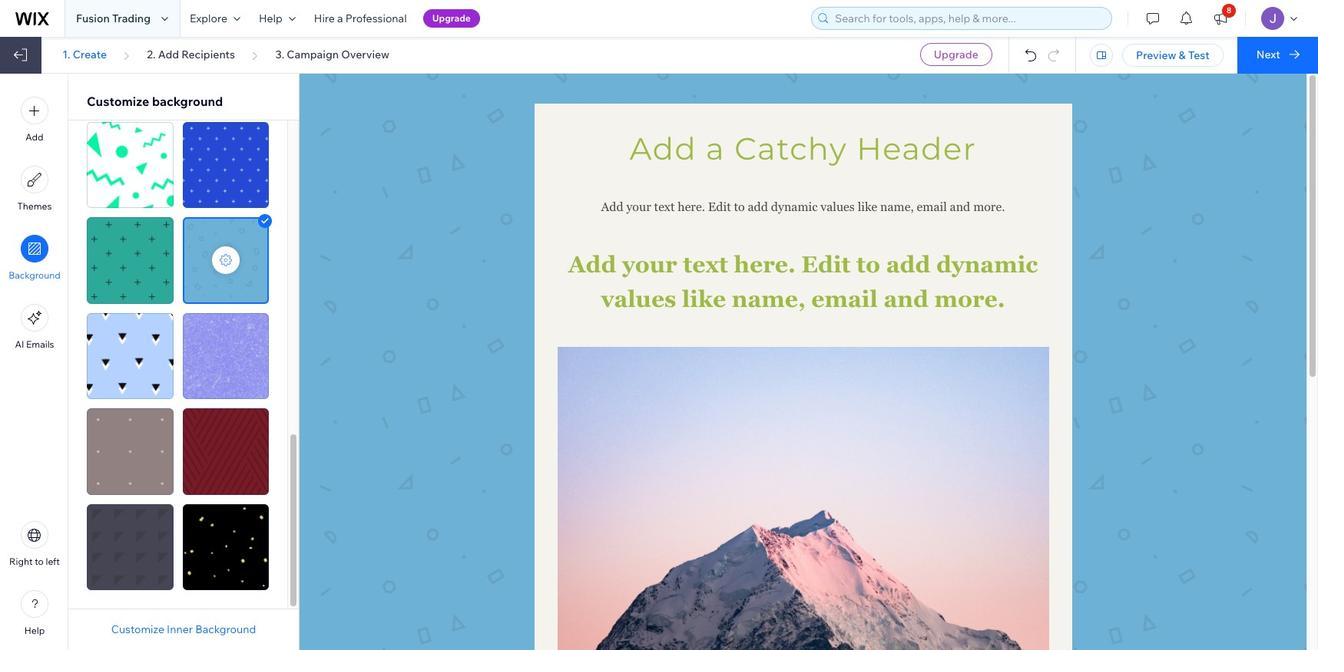 Task type: locate. For each thing, give the bounding box(es) containing it.
1 horizontal spatial add
[[886, 251, 931, 278]]

upgrade for the leftmost the upgrade button
[[432, 12, 471, 24]]

0 horizontal spatial to
[[35, 556, 44, 568]]

text
[[654, 200, 675, 214], [683, 251, 728, 278]]

a for professional
[[337, 12, 343, 25]]

help button down right to left
[[21, 591, 48, 637]]

1 horizontal spatial and
[[950, 200, 971, 214]]

0 horizontal spatial name,
[[732, 286, 806, 313]]

0 vertical spatial a
[[337, 12, 343, 25]]

1 vertical spatial to
[[857, 251, 881, 278]]

dynamic
[[771, 200, 818, 214], [937, 251, 1038, 278]]

help button up 3.
[[250, 0, 305, 37]]

a right hire
[[337, 12, 343, 25]]

upgrade down search for tools, apps, help & more... field at the top right of page
[[934, 48, 979, 61]]

1 vertical spatial email
[[812, 286, 878, 313]]

8 button
[[1204, 0, 1238, 37]]

right to left
[[9, 556, 60, 568]]

help
[[259, 12, 283, 25], [24, 625, 45, 637]]

1 horizontal spatial text
[[683, 251, 728, 278]]

1 vertical spatial values
[[601, 286, 676, 313]]

1 horizontal spatial help
[[259, 12, 283, 25]]

ai
[[15, 339, 24, 350]]

0 vertical spatial more.
[[974, 200, 1005, 214]]

a
[[337, 12, 343, 25], [706, 130, 725, 168]]

0 vertical spatial here.
[[678, 200, 705, 214]]

1 horizontal spatial name,
[[881, 200, 914, 214]]

upgrade button down search for tools, apps, help & more... field at the top right of page
[[920, 43, 993, 66]]

0 vertical spatial upgrade button
[[423, 9, 480, 28]]

themes
[[17, 201, 52, 212]]

upgrade
[[432, 12, 471, 24], [934, 48, 979, 61]]

background right inner
[[195, 623, 256, 637]]

hire a professional link
[[305, 0, 416, 37]]

0 vertical spatial add
[[748, 200, 768, 214]]

help up 3.
[[259, 12, 283, 25]]

header
[[857, 130, 977, 168]]

2 horizontal spatial to
[[857, 251, 881, 278]]

2 vertical spatial to
[[35, 556, 44, 568]]

1 horizontal spatial upgrade
[[934, 48, 979, 61]]

add
[[158, 48, 179, 61], [630, 130, 697, 168], [26, 131, 44, 143], [601, 200, 624, 214], [568, 251, 616, 278]]

0 horizontal spatial upgrade
[[432, 12, 471, 24]]

1 vertical spatial help button
[[21, 591, 48, 637]]

1 horizontal spatial to
[[734, 200, 745, 214]]

fusion
[[76, 12, 110, 25]]

more.
[[974, 200, 1005, 214], [935, 286, 1005, 313]]

1 vertical spatial your
[[622, 251, 677, 278]]

a left catchy
[[706, 130, 725, 168]]

values
[[821, 200, 855, 214], [601, 286, 676, 313]]

ai emails
[[15, 339, 54, 350]]

1 vertical spatial add
[[886, 251, 931, 278]]

0 horizontal spatial like
[[682, 286, 726, 313]]

email
[[917, 200, 947, 214], [812, 286, 878, 313]]

background
[[152, 94, 223, 109]]

0 horizontal spatial help
[[24, 625, 45, 637]]

1 vertical spatial and
[[884, 286, 929, 313]]

like
[[858, 200, 878, 214], [682, 286, 726, 313]]

trading
[[112, 12, 151, 25]]

customize inner background
[[111, 623, 256, 637]]

8
[[1227, 5, 1232, 15]]

customize left inner
[[111, 623, 164, 637]]

1 vertical spatial a
[[706, 130, 725, 168]]

edit
[[708, 200, 731, 214], [802, 251, 851, 278]]

0 horizontal spatial text
[[654, 200, 675, 214]]

1 vertical spatial name,
[[732, 286, 806, 313]]

0 horizontal spatial a
[[337, 12, 343, 25]]

1 vertical spatial more.
[[935, 286, 1005, 313]]

upgrade right professional
[[432, 12, 471, 24]]

upgrade button right professional
[[423, 9, 480, 28]]

1 vertical spatial here.
[[734, 251, 796, 278]]

1 vertical spatial customize
[[111, 623, 164, 637]]

customize inner background button
[[111, 623, 256, 637]]

left
[[46, 556, 60, 568]]

customize
[[87, 94, 149, 109], [111, 623, 164, 637]]

name,
[[881, 200, 914, 214], [732, 286, 806, 313]]

1 vertical spatial upgrade
[[934, 48, 979, 61]]

add your text here. edit to add dynamic values like name, email and more.
[[601, 200, 1005, 214], [568, 251, 1044, 313]]

0 vertical spatial customize
[[87, 94, 149, 109]]

0 vertical spatial text
[[654, 200, 675, 214]]

customize down create
[[87, 94, 149, 109]]

0 vertical spatial email
[[917, 200, 947, 214]]

background up ai emails button
[[9, 270, 61, 281]]

inner
[[167, 623, 193, 637]]

campaign
[[287, 48, 339, 61]]

1 horizontal spatial email
[[917, 200, 947, 214]]

0 vertical spatial name,
[[881, 200, 914, 214]]

name, inside add your text here. edit to add dynamic values like name, email and more.
[[732, 286, 806, 313]]

0 horizontal spatial upgrade button
[[423, 9, 480, 28]]

0 horizontal spatial values
[[601, 286, 676, 313]]

1 vertical spatial help
[[24, 625, 45, 637]]

here.
[[678, 200, 705, 214], [734, 251, 796, 278]]

0 vertical spatial upgrade
[[432, 12, 471, 24]]

1 vertical spatial upgrade button
[[920, 43, 993, 66]]

1. create
[[62, 48, 107, 61]]

1 horizontal spatial edit
[[802, 251, 851, 278]]

more. inside add your text here. edit to add dynamic values like name, email and more.
[[935, 286, 1005, 313]]

emails
[[26, 339, 54, 350]]

0 horizontal spatial and
[[884, 286, 929, 313]]

upgrade button
[[423, 9, 480, 28], [920, 43, 993, 66]]

3. campaign overview
[[275, 48, 390, 61]]

1 horizontal spatial a
[[706, 130, 725, 168]]

0 horizontal spatial edit
[[708, 200, 731, 214]]

add
[[748, 200, 768, 214], [886, 251, 931, 278]]

and
[[950, 200, 971, 214], [884, 286, 929, 313]]

to
[[734, 200, 745, 214], [857, 251, 881, 278], [35, 556, 44, 568]]

0 horizontal spatial email
[[812, 286, 878, 313]]

1 horizontal spatial dynamic
[[937, 251, 1038, 278]]

1 vertical spatial edit
[[802, 251, 851, 278]]

background
[[9, 270, 61, 281], [195, 623, 256, 637]]

1 horizontal spatial help button
[[250, 0, 305, 37]]

0 vertical spatial help
[[259, 12, 283, 25]]

help down right to left
[[24, 625, 45, 637]]

your
[[627, 200, 651, 214], [622, 251, 677, 278]]

preview & test button
[[1123, 44, 1224, 67]]

your inside add your text here. edit to add dynamic values like name, email and more.
[[622, 251, 677, 278]]

0 horizontal spatial dynamic
[[771, 200, 818, 214]]

1 horizontal spatial background
[[195, 623, 256, 637]]

help button
[[250, 0, 305, 37], [21, 591, 48, 637]]

0 vertical spatial values
[[821, 200, 855, 214]]

0 horizontal spatial background
[[9, 270, 61, 281]]

add a catchy header
[[630, 130, 977, 168]]

0 vertical spatial like
[[858, 200, 878, 214]]

&
[[1179, 48, 1186, 62]]

0 vertical spatial help button
[[250, 0, 305, 37]]



Task type: vqa. For each thing, say whether or not it's contained in the screenshot.
topmost dynamic
yes



Task type: describe. For each thing, give the bounding box(es) containing it.
Search for tools, apps, help & more... field
[[831, 8, 1107, 29]]

0 vertical spatial dynamic
[[771, 200, 818, 214]]

1 vertical spatial like
[[682, 286, 726, 313]]

add inside button
[[26, 131, 44, 143]]

right
[[9, 556, 33, 568]]

test
[[1189, 48, 1210, 62]]

add inside add your text here. edit to add dynamic values like name, email and more.
[[886, 251, 931, 278]]

1 horizontal spatial like
[[858, 200, 878, 214]]

customize for customize background
[[87, 94, 149, 109]]

1 vertical spatial text
[[683, 251, 728, 278]]

customize background
[[87, 94, 223, 109]]

create
[[73, 48, 107, 61]]

0 horizontal spatial add
[[748, 200, 768, 214]]

1 horizontal spatial here.
[[734, 251, 796, 278]]

0 vertical spatial edit
[[708, 200, 731, 214]]

1.
[[62, 48, 70, 61]]

values inside add your text here. edit to add dynamic values like name, email and more.
[[601, 286, 676, 313]]

upgrade for the upgrade button to the right
[[934, 48, 979, 61]]

right to left button
[[9, 522, 60, 568]]

next
[[1257, 48, 1281, 61]]

professional
[[346, 12, 407, 25]]

explore
[[190, 12, 227, 25]]

2.
[[147, 48, 156, 61]]

overview
[[341, 48, 390, 61]]

themes button
[[17, 166, 52, 212]]

catchy
[[735, 130, 848, 168]]

fusion trading
[[76, 12, 151, 25]]

background button
[[9, 235, 61, 281]]

recipients
[[182, 48, 235, 61]]

2. add recipients link
[[147, 48, 235, 61]]

next button
[[1238, 37, 1319, 74]]

hire a professional
[[314, 12, 407, 25]]

1 horizontal spatial upgrade button
[[920, 43, 993, 66]]

email inside add your text here. edit to add dynamic values like name, email and more.
[[812, 286, 878, 313]]

ai emails button
[[15, 304, 54, 350]]

1 vertical spatial dynamic
[[937, 251, 1038, 278]]

0 vertical spatial add your text here. edit to add dynamic values like name, email and more.
[[601, 200, 1005, 214]]

0 vertical spatial your
[[627, 200, 651, 214]]

add button
[[21, 97, 48, 143]]

and inside add your text here. edit to add dynamic values like name, email and more.
[[884, 286, 929, 313]]

3. campaign overview link
[[275, 48, 390, 61]]

1 vertical spatial add your text here. edit to add dynamic values like name, email and more.
[[568, 251, 1044, 313]]

hire
[[314, 12, 335, 25]]

1 horizontal spatial values
[[821, 200, 855, 214]]

customize for customize inner background
[[111, 623, 164, 637]]

0 horizontal spatial here.
[[678, 200, 705, 214]]

0 vertical spatial background
[[9, 270, 61, 281]]

1 vertical spatial background
[[195, 623, 256, 637]]

0 vertical spatial to
[[734, 200, 745, 214]]

1. create link
[[62, 48, 107, 61]]

2. add recipients
[[147, 48, 235, 61]]

0 horizontal spatial help button
[[21, 591, 48, 637]]

edit inside add your text here. edit to add dynamic values like name, email and more.
[[802, 251, 851, 278]]

to inside button
[[35, 556, 44, 568]]

preview
[[1136, 48, 1177, 62]]

a for catchy
[[706, 130, 725, 168]]

3.
[[275, 48, 284, 61]]

preview & test
[[1136, 48, 1210, 62]]

0 vertical spatial and
[[950, 200, 971, 214]]



